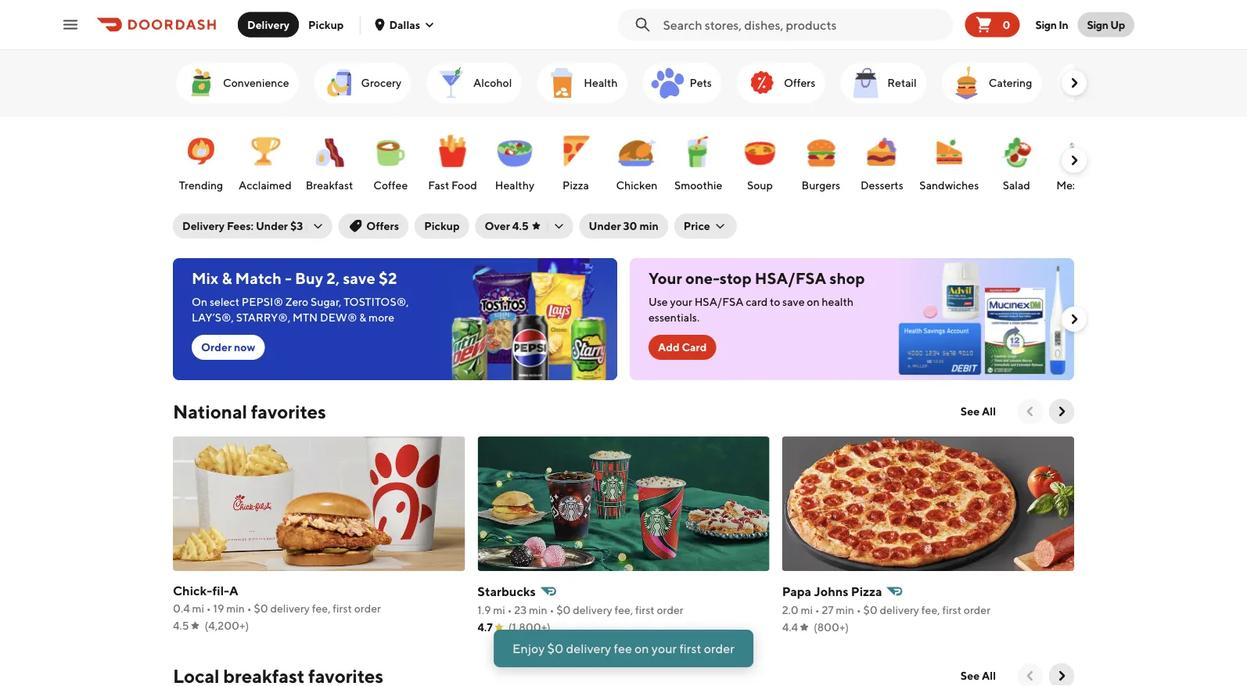 Task type: describe. For each thing, give the bounding box(es) containing it.
burgers
[[802, 179, 841, 192]]

min right 23
[[529, 604, 548, 617]]

dallas
[[389, 18, 420, 31]]

min right the 27
[[836, 604, 855, 617]]

$​0 for papa johns pizza
[[864, 604, 878, 617]]

essentials.
[[649, 311, 700, 324]]

1.9
[[478, 604, 491, 617]]

over 4.5
[[485, 220, 529, 232]]

starry®,
[[236, 311, 291, 324]]

buy
[[295, 269, 323, 288]]

healthy
[[495, 179, 535, 192]]

min inside 'button'
[[640, 220, 659, 232]]

smoothie
[[675, 179, 723, 192]]

sign up
[[1088, 18, 1126, 31]]

national favorites
[[173, 400, 326, 423]]

grocery image
[[321, 64, 358, 102]]

retail
[[888, 76, 917, 89]]

fee, inside chick-fil-a 0.4 mi • 19 min • $​0 delivery fee, first order
[[312, 602, 331, 615]]

open menu image
[[61, 15, 80, 34]]

2 vertical spatial next button of carousel image
[[1054, 669, 1070, 684]]

order now button
[[192, 335, 265, 360]]

acclaimed
[[239, 179, 292, 192]]

your
[[649, 269, 683, 288]]

catering image
[[949, 64, 986, 102]]

all for 2nd previous button of carousel image
[[982, 670, 997, 683]]

mi inside chick-fil-a 0.4 mi • 19 min • $​0 delivery fee, first order
[[192, 602, 204, 615]]

delivery right $0
[[566, 642, 612, 656]]

mexican
[[1057, 179, 1099, 192]]

order inside chick-fil-a 0.4 mi • 19 min • $​0 delivery fee, first order
[[354, 602, 381, 615]]

0 horizontal spatial 4.5
[[173, 620, 189, 633]]

johns
[[814, 584, 849, 599]]

shop
[[830, 269, 865, 288]]

offers button
[[338, 214, 409, 239]]

fil-
[[212, 584, 229, 598]]

up
[[1111, 18, 1126, 31]]

1 vertical spatial &
[[360, 311, 367, 324]]

dallas button
[[374, 18, 436, 31]]

2 previous button of carousel image from the top
[[1023, 669, 1039, 684]]

health image
[[544, 64, 581, 102]]

under 30 min
[[589, 220, 659, 232]]

0.4
[[173, 602, 190, 615]]

more
[[369, 311, 395, 324]]

$​0 for starbucks
[[557, 604, 571, 617]]

(1,800+)
[[509, 621, 551, 634]]

4.5 inside button
[[513, 220, 529, 232]]

offers image
[[744, 64, 781, 102]]

0 horizontal spatial pickup
[[308, 18, 344, 31]]

0 button
[[966, 12, 1020, 37]]

trending link
[[175, 124, 228, 196]]

• left the 27
[[816, 604, 820, 617]]

sign for sign up
[[1088, 18, 1109, 31]]

stop
[[720, 269, 752, 288]]

0 horizontal spatial pizza
[[563, 179, 589, 192]]

card
[[746, 296, 768, 308]]

27
[[822, 604, 834, 617]]

min inside chick-fil-a 0.4 mi • 19 min • $​0 delivery fee, first order
[[226, 602, 245, 615]]

chick-
[[173, 584, 212, 598]]

Store search: begin typing to search for stores available on DoorDash text field
[[663, 16, 947, 33]]

delivery down papa johns pizza
[[880, 604, 920, 617]]

select
[[210, 296, 240, 308]]

chicken
[[616, 179, 658, 192]]

on
[[192, 296, 208, 308]]

delivery fees: under $3
[[182, 220, 303, 232]]

in
[[1059, 18, 1069, 31]]

grocery link
[[314, 63, 411, 103]]

one-
[[686, 269, 720, 288]]

now
[[234, 341, 255, 354]]

convenience
[[223, 76, 289, 89]]

sandwiches
[[920, 179, 980, 192]]

match
[[235, 269, 282, 288]]

sign in
[[1036, 18, 1069, 31]]

sign for sign in
[[1036, 18, 1057, 31]]

0
[[1003, 18, 1011, 31]]

alcohol link
[[427, 63, 522, 103]]

• up (4,200+)
[[247, 602, 252, 615]]

soup
[[747, 179, 773, 192]]

national favorites link
[[173, 399, 326, 424]]

1 vertical spatial next button of carousel image
[[1054, 404, 1070, 420]]

food
[[452, 179, 477, 192]]

pets image
[[649, 64, 687, 102]]

(800+)
[[814, 621, 849, 634]]

health
[[584, 76, 618, 89]]

fee
[[614, 642, 632, 656]]

starbucks
[[478, 584, 536, 599]]

see all for 2nd previous button of carousel image from the bottom of the page
[[961, 405, 997, 418]]

use
[[649, 296, 668, 308]]

mix
[[192, 269, 219, 288]]

$​0 inside chick-fil-a 0.4 mi • 19 min • $​0 delivery fee, first order
[[254, 602, 268, 615]]

offers inside "offers" link
[[784, 76, 816, 89]]

convenience image
[[182, 64, 220, 102]]

4.7
[[478, 621, 493, 634]]

catering link
[[942, 63, 1042, 103]]

2.0
[[783, 604, 799, 617]]

delivery button
[[238, 12, 299, 37]]

pets link
[[643, 63, 722, 103]]

alcohol image
[[433, 64, 471, 102]]

see for 2nd previous button of carousel image
[[961, 670, 980, 683]]

on inside your one-stop hsa/fsa shop use your hsa/fsa card to save on health essentials.
[[807, 296, 820, 308]]

0 vertical spatial next button of carousel image
[[1067, 75, 1083, 91]]

1 vertical spatial pickup
[[424, 220, 460, 232]]

0 vertical spatial &
[[222, 269, 232, 288]]

acclaimed link
[[236, 124, 295, 196]]

fee, for papa johns pizza
[[922, 604, 941, 617]]

fees:
[[227, 220, 254, 232]]

lay's®,
[[192, 311, 234, 324]]

convenience link
[[176, 63, 299, 103]]

enjoy $0 delivery fee on your first order
[[513, 642, 735, 656]]

-
[[285, 269, 292, 288]]

1 vertical spatial pizza
[[852, 584, 883, 599]]

your one-stop hsa/fsa shop use your hsa/fsa card to save on health essentials.
[[649, 269, 865, 324]]

sign in link
[[1027, 9, 1078, 40]]

delivery for delivery
[[247, 18, 290, 31]]

sugar,
[[311, 296, 342, 308]]

grocery
[[361, 76, 402, 89]]

breakfast
[[306, 179, 353, 192]]

1 vertical spatial your
[[652, 642, 677, 656]]

save inside mix & match - buy 2, save $2 on select pepsi® zero sugar, tostitos®, lay's®, starry®, mtn dew® & more
[[343, 269, 376, 288]]

2.0 mi • 27 min • $​0 delivery fee, first order
[[783, 604, 991, 617]]



Task type: locate. For each thing, give the bounding box(es) containing it.
• left 23
[[508, 604, 512, 617]]

mi right 0.4 on the left bottom of page
[[192, 602, 204, 615]]

• up (1,800+)
[[550, 604, 554, 617]]

2 under from the left
[[589, 220, 621, 232]]

pickup
[[308, 18, 344, 31], [424, 220, 460, 232]]

1 vertical spatial previous button of carousel image
[[1023, 669, 1039, 684]]

delivery inside chick-fil-a 0.4 mi • 19 min • $​0 delivery fee, first order
[[270, 602, 310, 615]]

2 horizontal spatial fee,
[[922, 604, 941, 617]]

min
[[640, 220, 659, 232], [226, 602, 245, 615], [529, 604, 548, 617], [836, 604, 855, 617]]

pickup right delivery button
[[308, 18, 344, 31]]

sign up link
[[1078, 12, 1135, 37]]

0 horizontal spatial delivery
[[182, 220, 225, 232]]

1 horizontal spatial hsa/fsa
[[755, 269, 827, 288]]

0 vertical spatial your
[[670, 296, 693, 308]]

1 horizontal spatial offers
[[784, 76, 816, 89]]

0 horizontal spatial hsa/fsa
[[695, 296, 744, 308]]

0 vertical spatial save
[[343, 269, 376, 288]]

order
[[201, 341, 232, 354]]

$​0 up $0
[[557, 604, 571, 617]]

1 vertical spatial see all link
[[952, 664, 1006, 687]]

trending
[[179, 179, 223, 192]]

1 vertical spatial offers
[[367, 220, 399, 232]]

your inside your one-stop hsa/fsa shop use your hsa/fsa card to save on health essentials.
[[670, 296, 693, 308]]

hsa/fsa down one-
[[695, 296, 744, 308]]

0 horizontal spatial &
[[222, 269, 232, 288]]

on right the fee
[[635, 642, 649, 656]]

papa
[[783, 584, 812, 599]]

19
[[213, 602, 224, 615]]

0 horizontal spatial under
[[256, 220, 288, 232]]

2 all from the top
[[982, 670, 997, 683]]

mtn
[[293, 311, 318, 324]]

0 horizontal spatial offers
[[367, 220, 399, 232]]

1 vertical spatial 4.5
[[173, 620, 189, 633]]

zero
[[286, 296, 309, 308]]

pizza up "2.0 mi • 27 min • $​0 delivery fee, first order"
[[852, 584, 883, 599]]

0 vertical spatial 4.5
[[513, 220, 529, 232]]

pickup button up grocery image
[[299, 12, 353, 37]]

0 vertical spatial pickup
[[308, 18, 344, 31]]

your right the fee
[[652, 642, 677, 656]]

offers
[[784, 76, 816, 89], [367, 220, 399, 232]]

2 see from the top
[[961, 670, 980, 683]]

2 see all link from the top
[[952, 664, 1006, 687]]

pickup button down fast
[[415, 214, 469, 239]]

pets
[[690, 76, 712, 89]]

previous button of carousel image
[[1023, 404, 1039, 420], [1023, 669, 1039, 684]]

first
[[333, 602, 352, 615], [636, 604, 655, 617], [943, 604, 962, 617], [680, 642, 702, 656]]

1 horizontal spatial sign
[[1088, 18, 1109, 31]]

mi for starbucks
[[493, 604, 506, 617]]

on left health
[[807, 296, 820, 308]]

to
[[770, 296, 781, 308]]

1 vertical spatial see all
[[961, 670, 997, 683]]

offers inside offers button
[[367, 220, 399, 232]]

$2
[[379, 269, 397, 288]]

1 horizontal spatial fee,
[[615, 604, 634, 617]]

favorites
[[251, 400, 326, 423]]

see all for 2nd previous button of carousel image
[[961, 670, 997, 683]]

1 horizontal spatial pickup
[[424, 220, 460, 232]]

1 under from the left
[[256, 220, 288, 232]]

coffee
[[374, 179, 408, 192]]

0 horizontal spatial save
[[343, 269, 376, 288]]

0 vertical spatial see all link
[[952, 399, 1006, 424]]

2 see all from the top
[[961, 670, 997, 683]]

min right 30
[[640, 220, 659, 232]]

0 vertical spatial all
[[982, 405, 997, 418]]

& left more
[[360, 311, 367, 324]]

retail image
[[847, 64, 885, 102]]

$​0 down papa johns pizza
[[864, 604, 878, 617]]

0 vertical spatial delivery
[[247, 18, 290, 31]]

save
[[343, 269, 376, 288], [783, 296, 805, 308]]

delivery right the 19
[[270, 602, 310, 615]]

1 vertical spatial see
[[961, 670, 980, 683]]

delivery for delivery fees: under $3
[[182, 220, 225, 232]]

0 vertical spatial hsa/fsa
[[755, 269, 827, 288]]

under left $3
[[256, 220, 288, 232]]

on
[[807, 296, 820, 308], [635, 642, 649, 656]]

4.5 down 0.4 on the left bottom of page
[[173, 620, 189, 633]]

alcohol
[[474, 76, 512, 89]]

1 vertical spatial delivery
[[182, 220, 225, 232]]

0 vertical spatial next button of carousel image
[[1067, 153, 1083, 168]]

next button of carousel image
[[1067, 153, 1083, 168], [1067, 312, 1083, 327], [1054, 669, 1070, 684]]

1 horizontal spatial save
[[783, 296, 805, 308]]

$​0 right the 19
[[254, 602, 268, 615]]

2 horizontal spatial mi
[[801, 604, 813, 617]]

1 see all link from the top
[[952, 399, 1006, 424]]

order
[[354, 602, 381, 615], [657, 604, 684, 617], [964, 604, 991, 617], [704, 642, 735, 656]]

offers down coffee
[[367, 220, 399, 232]]

card
[[682, 341, 707, 354]]

offers link
[[737, 63, 825, 103]]

0 vertical spatial pickup button
[[299, 12, 353, 37]]

chick-fil-a 0.4 mi • 19 min • $​0 delivery fee, first order
[[173, 584, 381, 615]]

0 horizontal spatial mi
[[192, 602, 204, 615]]

see for 2nd previous button of carousel image from the bottom of the page
[[961, 405, 980, 418]]

1.9 mi • 23 min • $​0 delivery fee, first order
[[478, 604, 684, 617]]

next button of carousel image
[[1067, 75, 1083, 91], [1054, 404, 1070, 420]]

papa johns pizza
[[783, 584, 883, 599]]

delivery up enjoy $0 delivery fee on your first order
[[573, 604, 613, 617]]

1 see all from the top
[[961, 405, 997, 418]]

fast food
[[428, 179, 477, 192]]

under left 30
[[589, 220, 621, 232]]

sign inside 'link'
[[1088, 18, 1109, 31]]

under
[[256, 220, 288, 232], [589, 220, 621, 232]]

see all link for 2nd previous button of carousel image
[[952, 664, 1006, 687]]

see
[[961, 405, 980, 418], [961, 670, 980, 683]]

add
[[658, 341, 680, 354]]

1 vertical spatial pickup button
[[415, 214, 469, 239]]

save right 2,
[[343, 269, 376, 288]]

0 vertical spatial previous button of carousel image
[[1023, 404, 1039, 420]]

0 horizontal spatial pickup button
[[299, 12, 353, 37]]

save right to
[[783, 296, 805, 308]]

1 horizontal spatial pickup button
[[415, 214, 469, 239]]

delivery left fees:
[[182, 220, 225, 232]]

delivery up "convenience" on the top left of the page
[[247, 18, 290, 31]]

1 horizontal spatial delivery
[[247, 18, 290, 31]]

1 horizontal spatial under
[[589, 220, 621, 232]]

1 see from the top
[[961, 405, 980, 418]]

0 vertical spatial see
[[961, 405, 980, 418]]

health
[[822, 296, 854, 308]]

sign
[[1036, 18, 1057, 31], [1088, 18, 1109, 31]]

mi
[[192, 602, 204, 615], [493, 604, 506, 617], [801, 604, 813, 617]]

over 4.5 button
[[476, 214, 573, 239]]

fast
[[428, 179, 449, 192]]

0 vertical spatial on
[[807, 296, 820, 308]]

1 previous button of carousel image from the top
[[1023, 404, 1039, 420]]

1 horizontal spatial mi
[[493, 604, 506, 617]]

30
[[624, 220, 638, 232]]

see all link for 2nd previous button of carousel image from the bottom of the page
[[952, 399, 1006, 424]]

first inside chick-fil-a 0.4 mi • 19 min • $​0 delivery fee, first order
[[333, 602, 352, 615]]

see all link
[[952, 399, 1006, 424], [952, 664, 1006, 687]]

2 horizontal spatial $​0
[[864, 604, 878, 617]]

enjoy
[[513, 642, 545, 656]]

0 horizontal spatial on
[[635, 642, 649, 656]]

4.4
[[783, 621, 798, 634]]

delivery inside button
[[247, 18, 290, 31]]

1 horizontal spatial 4.5
[[513, 220, 529, 232]]

1 vertical spatial hsa/fsa
[[695, 296, 744, 308]]

health link
[[537, 63, 627, 103]]

under inside under 30 min 'button'
[[589, 220, 621, 232]]

pizza right healthy in the left of the page
[[563, 179, 589, 192]]

save inside your one-stop hsa/fsa shop use your hsa/fsa card to save on health essentials.
[[783, 296, 805, 308]]

desserts
[[861, 179, 904, 192]]

national
[[173, 400, 247, 423]]

0 vertical spatial pizza
[[563, 179, 589, 192]]

1 sign from the left
[[1036, 18, 1057, 31]]

2 sign from the left
[[1088, 18, 1109, 31]]

mi right 2.0
[[801, 604, 813, 617]]

2,
[[327, 269, 340, 288]]

1 horizontal spatial $​0
[[557, 604, 571, 617]]

1 vertical spatial on
[[635, 642, 649, 656]]

a
[[229, 584, 238, 598]]

catering
[[989, 76, 1033, 89]]

sign left in
[[1036, 18, 1057, 31]]

order now
[[201, 341, 255, 354]]

sign left up
[[1088, 18, 1109, 31]]

flowers image
[[1064, 64, 1102, 102]]

& right mix at the left of the page
[[222, 269, 232, 288]]

1 horizontal spatial on
[[807, 296, 820, 308]]

pickup down fast
[[424, 220, 460, 232]]

pizza
[[563, 179, 589, 192], [852, 584, 883, 599]]

0 vertical spatial offers
[[784, 76, 816, 89]]

0 horizontal spatial $​0
[[254, 602, 268, 615]]

1 vertical spatial all
[[982, 670, 997, 683]]

0 horizontal spatial sign
[[1036, 18, 1057, 31]]

1 vertical spatial next button of carousel image
[[1067, 312, 1083, 327]]

1 vertical spatial save
[[783, 296, 805, 308]]

mix & match - buy 2, save $2 on select pepsi® zero sugar, tostitos®, lay's®, starry®, mtn dew® & more
[[192, 269, 409, 324]]

1 horizontal spatial pizza
[[852, 584, 883, 599]]

mi right 1.9
[[493, 604, 506, 617]]

dew®
[[320, 311, 357, 324]]

mi for papa johns pizza
[[801, 604, 813, 617]]

price
[[684, 220, 711, 232]]

all for 2nd previous button of carousel image from the bottom of the page
[[982, 405, 997, 418]]

your
[[670, 296, 693, 308], [652, 642, 677, 656]]

hsa/fsa up to
[[755, 269, 827, 288]]

see all
[[961, 405, 997, 418], [961, 670, 997, 683]]

(4,200+)
[[205, 620, 249, 633]]

price button
[[675, 214, 737, 239]]

your up essentials.
[[670, 296, 693, 308]]

fee, for starbucks
[[615, 604, 634, 617]]

4.5 right over
[[513, 220, 529, 232]]

• left the 19
[[207, 602, 211, 615]]

1 horizontal spatial &
[[360, 311, 367, 324]]

min right the 19
[[226, 602, 245, 615]]

0 vertical spatial see all
[[961, 405, 997, 418]]

23
[[515, 604, 527, 617]]

• right the 27
[[857, 604, 862, 617]]

offers right offers icon
[[784, 76, 816, 89]]

0 horizontal spatial fee,
[[312, 602, 331, 615]]

retail link
[[841, 63, 927, 103]]

1 all from the top
[[982, 405, 997, 418]]



Task type: vqa. For each thing, say whether or not it's contained in the screenshot.
Fish & Sweet Potato's 96%
no



